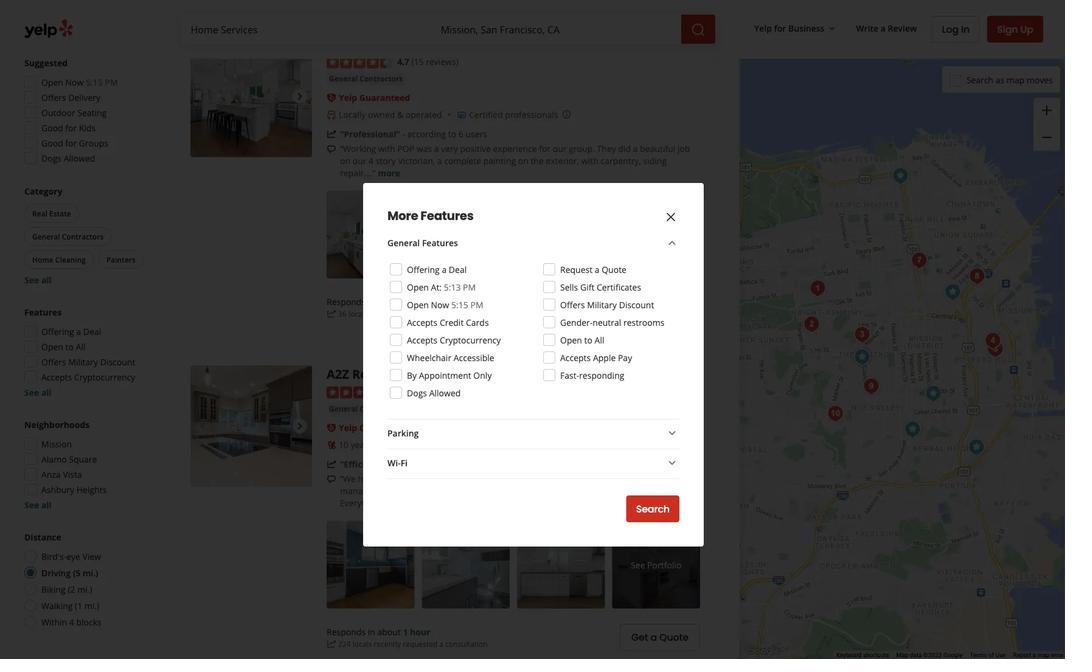 Task type: locate. For each thing, give the bounding box(es) containing it.
requested down hour
[[403, 640, 438, 650]]

24 chevron down v2 image up 24 chevron down v2 image
[[665, 426, 680, 441]]

locals for construction
[[349, 309, 368, 319]]

locals right 224
[[353, 640, 372, 650]]

keyboard shortcuts
[[837, 652, 890, 660]]

search down process.
[[636, 503, 670, 516]]

accepts up "neighborhoods"
[[41, 372, 72, 383]]

to
[[448, 129, 457, 140], [585, 334, 593, 346], [65, 341, 74, 353], [431, 459, 439, 471], [440, 486, 448, 497]]

dogs allowed down good for groups
[[41, 152, 95, 164]]

responds up 36
[[327, 296, 366, 308]]

offers for gender-neutral restrooms
[[561, 299, 585, 311]]

recently for construction
[[370, 309, 397, 319]]

1 vertical spatial 16 speech v2 image
[[327, 475, 337, 485]]

map left error
[[1038, 652, 1050, 660]]

general contractors down 4.7 star rating image
[[329, 74, 403, 84]]

requested for pop construction
[[399, 309, 434, 319]]

2 next image from the top
[[293, 420, 307, 434]]

about
[[378, 296, 401, 308], [378, 627, 401, 638]]

with down remodel
[[472, 486, 489, 497]]

locally for 16 locally owned v2 icon
[[339, 109, 366, 121]]

0 vertical spatial offers military discount
[[561, 299, 655, 311]]

gender-
[[561, 317, 593, 328]]

&
[[397, 109, 404, 121], [504, 440, 511, 451]]

responds in about 1 hour
[[327, 627, 431, 638]]

discount inside more features dialog
[[619, 299, 655, 311]]

handyman heroes image
[[800, 313, 824, 337]]

according down business
[[390, 459, 429, 471]]

a2z remodeling image
[[191, 366, 312, 488]]

1 portfolio from the top
[[648, 229, 682, 241]]

see up distance
[[24, 499, 39, 511]]

alamo square
[[41, 454, 97, 465]]

0 vertical spatial get a quote button
[[620, 294, 701, 321]]

2 see all from the top
[[24, 387, 52, 398]]

reviews) down appointment
[[426, 386, 459, 398]]

pm up "cards"
[[471, 299, 484, 311]]

offers inside more features dialog
[[561, 299, 585, 311]]

general contractors button down 4.9 star rating image
[[327, 403, 406, 416]]

search left as
[[967, 74, 994, 86]]

close image
[[664, 210, 679, 225]]

contractors for a2z
[[360, 404, 403, 414]]

0 vertical spatial military
[[588, 299, 617, 311]]

general contractors link down 4.9 star rating image
[[327, 403, 406, 416]]

group.
[[569, 143, 595, 155]]

deal inside group
[[83, 326, 101, 338]]

1 vertical spatial 16 trending v2 image
[[327, 640, 337, 650]]

group containing suggested
[[21, 57, 151, 168]]

quote for pop construction
[[660, 301, 689, 315]]

1 vertical spatial yelp guaranteed button
[[339, 423, 410, 434]]

yelp guaranteed button for construction
[[339, 92, 410, 104]]

accepts cryptocurrency
[[407, 334, 501, 346], [41, 372, 135, 383]]

0 vertical spatial accepts cryptocurrency
[[407, 334, 501, 346]]

dogs inside group
[[41, 152, 61, 164]]

for inside button
[[775, 22, 787, 34]]

1 on from the left
[[340, 155, 351, 167]]

guaranteed up 10 years in business
[[360, 423, 410, 434]]

see all for offering a deal
[[24, 387, 52, 398]]

the down experience on the top of page
[[531, 155, 544, 167]]

2 reviews) from the top
[[426, 386, 459, 398]]

offering for open at:
[[407, 264, 440, 275]]

group containing features
[[21, 306, 151, 399]]

estate
[[49, 208, 71, 219]]

yelp guaranteed up "professional"
[[339, 92, 410, 104]]

1 get a quote button from the top
[[620, 294, 701, 321]]

2 responds from the top
[[327, 627, 366, 638]]

remodeling up great
[[399, 474, 446, 485]]

4
[[369, 155, 374, 167], [69, 617, 74, 628]]

guaranteed for construction
[[360, 92, 410, 104]]

2 get from the top
[[632, 631, 649, 645]]

1 16 speech v2 image from the top
[[327, 145, 337, 154]]

was inside "we hired a2z remodeling for a remodel of our kitchen and bathrooms. our project manager, dor, was great to work with and helped guide us through the entire process. everything came…"
[[399, 486, 415, 497]]

4.9 (79 reviews)
[[397, 386, 459, 398]]

1 yelp guaranteed button from the top
[[339, 92, 410, 104]]

contractors
[[360, 74, 403, 84], [62, 232, 104, 242], [360, 404, 403, 414]]

pop
[[398, 143, 415, 155]]

0 horizontal spatial 4
[[69, 617, 74, 628]]

quote for a2z remodeling
[[660, 631, 689, 645]]

5:15 inside group
[[86, 76, 103, 88]]

consultation
[[442, 309, 484, 319], [446, 640, 488, 650]]

1 guaranteed from the top
[[360, 92, 410, 104]]

0 horizontal spatial locally
[[339, 109, 366, 121]]

recently down responds in about 1 hour
[[374, 640, 401, 650]]

distance
[[24, 532, 61, 543]]

0 vertical spatial requested
[[399, 309, 434, 319]]

log
[[943, 23, 959, 36]]

1 vertical spatial dogs
[[407, 387, 427, 399]]

on down experience on the top of page
[[518, 155, 529, 167]]

see all button for offering a deal
[[24, 387, 52, 398]]

discount inside group
[[100, 356, 135, 368]]

mission for anza vista
[[41, 439, 72, 450]]

for
[[775, 22, 787, 34], [65, 122, 77, 134], [65, 137, 77, 149], [539, 143, 551, 155], [448, 474, 460, 485]]

1 vertical spatial offers
[[561, 299, 585, 311]]

remodeling
[[352, 366, 424, 383], [399, 474, 446, 485]]

slideshow element
[[191, 35, 312, 157], [191, 366, 312, 488]]

open now 5:15 pm
[[41, 76, 118, 88], [407, 299, 484, 311]]

2 all from the top
[[41, 387, 52, 398]]

0 vertical spatial 4
[[369, 155, 374, 167]]

next image
[[293, 89, 307, 104], [293, 420, 307, 434]]

yelp left "business"
[[755, 22, 772, 34]]

& for 16 locally owned v2 icon
[[397, 109, 404, 121]]

16 years in business v2 image
[[327, 441, 337, 450]]

of inside "we hired a2z remodeling for a remodel of our kitchen and bathrooms. our project manager, dor, was great to work with and helped guide us through the entire process. everything came…"
[[504, 474, 513, 485]]

2 guaranteed from the top
[[360, 423, 410, 434]]

open now 5:15 pm up the delivery
[[41, 76, 118, 88]]

mission for "working with pop was a very positive experience for our group. they did a beautiful job on our 4 story victorian, a complete painting on the exterior, with carpentry, siding repair,…"
[[674, 35, 701, 46]]

allowed down appointment
[[430, 387, 461, 399]]

mission
[[674, 35, 701, 46], [41, 439, 72, 450]]

mission inside group
[[41, 439, 72, 450]]

1 reviews) from the top
[[426, 56, 459, 67]]

1 slideshow element from the top
[[191, 35, 312, 157]]

use
[[996, 652, 1007, 660]]

dogs allowed
[[41, 152, 95, 164], [407, 387, 461, 399]]

1 vertical spatial get
[[632, 631, 649, 645]]

pm right 5:13
[[463, 282, 476, 293]]

1 next image from the top
[[293, 89, 307, 104]]

16 trending v2 image
[[327, 310, 337, 319], [327, 640, 337, 650]]

good for good for kids
[[41, 122, 63, 134]]

operated up 'wi-fi' dropdown button at the bottom of the page
[[513, 440, 549, 451]]

yelp
[[755, 22, 772, 34], [339, 92, 357, 104], [339, 423, 357, 434]]

1 vertical spatial portfolio
[[648, 560, 682, 571]]

with down group.
[[582, 155, 599, 167]]

yelp guaranteed button up "professional"
[[339, 92, 410, 104]]

2 vertical spatial contractors
[[360, 404, 403, 414]]

1 vertical spatial get a quote
[[632, 631, 689, 645]]

0 vertical spatial 5:15
[[86, 76, 103, 88]]

accepts cryptocurrency down credit
[[407, 334, 501, 346]]

responds for pop
[[327, 296, 366, 308]]

0 vertical spatial see portfolio
[[631, 229, 682, 241]]

(5
[[73, 568, 81, 579]]

group
[[21, 57, 151, 168], [1034, 98, 1061, 151], [22, 185, 151, 286], [21, 306, 151, 399], [21, 419, 151, 511]]

0 horizontal spatial military
[[68, 356, 98, 368]]

by appointment only
[[407, 370, 492, 381]]

1 vertical spatial see all
[[24, 387, 52, 398]]

bathrooms.
[[579, 474, 626, 485]]

2 vertical spatial all
[[41, 499, 52, 511]]

yelp guaranteed up 10 years in business
[[339, 423, 410, 434]]

with up the story
[[378, 143, 396, 155]]

our
[[628, 474, 643, 485]]

responds
[[327, 296, 366, 308], [327, 627, 366, 638]]

0 vertical spatial portfolio
[[648, 229, 682, 241]]

yelp up years
[[339, 423, 357, 434]]

1 horizontal spatial accepts cryptocurrency
[[407, 334, 501, 346]]

16 trending v2 image left 36
[[327, 310, 337, 319]]

category
[[24, 185, 62, 197]]

see portfolio link
[[613, 191, 701, 279], [613, 521, 701, 609]]

mi.) for biking (2 mi.)
[[77, 584, 92, 596]]

according
[[408, 129, 446, 140], [390, 459, 429, 471]]

2 slideshow element from the top
[[191, 366, 312, 488]]

0 horizontal spatial cryptocurrency
[[74, 372, 135, 383]]

offering a deal for open at:
[[407, 264, 467, 275]]

iconyelpguaranteedbadgesmall image
[[327, 93, 337, 103], [327, 93, 337, 103], [327, 424, 337, 433], [327, 424, 337, 433]]

16 speech v2 image for a2z remodeling
[[327, 475, 337, 485]]

3 all from the top
[[41, 499, 52, 511]]

offering a deal inside more features dialog
[[407, 264, 467, 275]]

operated
[[406, 109, 442, 121], [513, 440, 549, 451]]

reviews) for pop construction
[[426, 56, 459, 67]]

general contractors link
[[327, 73, 406, 85], [327, 403, 406, 416]]

group containing category
[[22, 185, 151, 286]]

1 vertical spatial general contractors
[[32, 232, 104, 242]]

1 horizontal spatial mission
[[674, 35, 701, 46]]

business
[[789, 22, 825, 34]]

restrooms
[[624, 317, 665, 328]]

berryclean image
[[984, 338, 1008, 362]]

1 vertical spatial offering
[[41, 326, 74, 338]]

general contractors button for a2z
[[327, 403, 406, 416]]

2 16 trending v2 image from the top
[[327, 640, 337, 650]]

24 chevron down v2 image inside parking dropdown button
[[665, 426, 680, 441]]

0 horizontal spatial mission
[[41, 439, 72, 450]]

2 good from the top
[[41, 137, 63, 149]]

1 responds from the top
[[327, 296, 366, 308]]

on
[[340, 155, 351, 167], [518, 155, 529, 167]]

0 horizontal spatial operated
[[406, 109, 442, 121]]

2 vertical spatial see all button
[[24, 499, 52, 511]]

0 vertical spatial slideshow element
[[191, 35, 312, 157]]

next image for a2z
[[293, 420, 307, 434]]

about left 1
[[378, 627, 401, 638]]

dogs down good for groups
[[41, 152, 61, 164]]

contractors up the "cleaning"
[[62, 232, 104, 242]]

get for pop construction
[[632, 301, 649, 315]]

1 horizontal spatial 4
[[369, 155, 374, 167]]

2 see all button from the top
[[24, 387, 52, 398]]

see portfolio down search button
[[631, 560, 682, 571]]

get a quote
[[632, 301, 689, 315], [632, 631, 689, 645]]

yelp for business button
[[750, 17, 842, 39]]

1 vertical spatial responds
[[327, 627, 366, 638]]

16 locally owned v2 image
[[327, 110, 337, 120]]

accepts cryptocurrency inside more features dialog
[[407, 334, 501, 346]]

see all up "neighborhoods"
[[24, 387, 52, 398]]

0 vertical spatial offering a deal
[[407, 264, 467, 275]]

yelp guaranteed button up 10 years in business
[[339, 423, 410, 434]]

log in link
[[932, 16, 981, 43]]

search
[[967, 74, 994, 86], [636, 503, 670, 516]]

owned for 16 locally owned v2 icon
[[368, 109, 395, 121]]

0 horizontal spatial offering
[[41, 326, 74, 338]]

"working
[[340, 143, 376, 155]]

0 vertical spatial with
[[378, 143, 396, 155]]

1 vertical spatial 10
[[339, 440, 349, 451]]

general up home
[[32, 232, 60, 242]]

map for error
[[1038, 652, 1050, 660]]

military inside group
[[68, 356, 98, 368]]

general contractors link down 4.7 star rating image
[[327, 73, 406, 85]]

2 vertical spatial general contractors
[[329, 404, 403, 414]]

hired
[[358, 474, 379, 485]]

1 horizontal spatial owned
[[475, 440, 502, 451]]

owned up "professional"
[[368, 109, 395, 121]]

see portfolio down close icon
[[631, 229, 682, 241]]

1 see portfolio link from the top
[[613, 191, 701, 279]]

1 16 trending v2 image from the top
[[327, 130, 337, 139]]

1 24 chevron down v2 image from the top
[[665, 236, 680, 250]]

1 about from the top
[[378, 296, 401, 308]]

mi.) right (5
[[83, 568, 98, 579]]

accepts
[[407, 317, 438, 328], [407, 334, 438, 346], [561, 352, 591, 364], [41, 372, 72, 383]]

about for remodeling
[[378, 627, 401, 638]]

map region
[[720, 0, 1066, 660]]

24 chevron down v2 image for general features
[[665, 236, 680, 250]]

1 horizontal spatial on
[[518, 155, 529, 167]]

yelp inside button
[[755, 22, 772, 34]]

ashbury heights
[[41, 484, 107, 496]]

1 vertical spatial allowed
[[430, 387, 461, 399]]

allowed inside more features dialog
[[430, 387, 461, 399]]

general down 4.7 star rating image
[[329, 74, 358, 84]]

general contractors up the "cleaning"
[[32, 232, 104, 242]]

recently down responds in about 10 minutes
[[370, 309, 397, 319]]

general contractors for a2z
[[329, 404, 403, 414]]

users right 9
[[449, 459, 470, 471]]

credit
[[440, 317, 464, 328]]

1 vertical spatial see portfolio
[[631, 560, 682, 571]]

accepts inside group
[[41, 372, 72, 383]]

1 vertical spatial dogs allowed
[[407, 387, 461, 399]]

in up 36 locals recently requested a consultation in the left of the page
[[368, 296, 375, 308]]

heights
[[77, 484, 107, 496]]

open now 5:15 pm up accepts credit cards
[[407, 299, 484, 311]]

1 vertical spatial remodeling
[[399, 474, 446, 485]]

a inside "link"
[[881, 22, 886, 34]]

3 see all button from the top
[[24, 499, 52, 511]]

offers military discount for all
[[41, 356, 135, 368]]

now inside more features dialog
[[431, 299, 449, 311]]

1 horizontal spatial 5:15
[[452, 299, 469, 311]]

see all button down home
[[24, 274, 52, 286]]

work
[[450, 486, 470, 497]]

1 horizontal spatial deal
[[449, 264, 467, 275]]

1 vertical spatial owned
[[475, 440, 502, 451]]

construction
[[353, 35, 432, 52]]

1 horizontal spatial map
[[1038, 652, 1050, 660]]

dogs down the by
[[407, 387, 427, 399]]

offers military discount inside group
[[41, 356, 135, 368]]

0 vertical spatial the
[[531, 155, 544, 167]]

all down "ashbury" at the left
[[41, 499, 52, 511]]

4 left the story
[[369, 155, 374, 167]]

features down home
[[24, 306, 62, 318]]

2 yelp guaranteed button from the top
[[339, 423, 410, 434]]

responds up 224
[[327, 627, 366, 638]]

1 vertical spatial all
[[41, 387, 52, 398]]

- up pop
[[403, 129, 405, 140]]

1 vertical spatial of
[[989, 652, 995, 660]]

features for general features
[[422, 237, 458, 249]]

2 24 chevron down v2 image from the top
[[665, 426, 680, 441]]

4.7 (15 reviews)
[[397, 56, 459, 67]]

0 horizontal spatial of
[[504, 474, 513, 485]]

"professional" - according to 6 users
[[340, 129, 488, 140]]

in right years
[[375, 440, 382, 451]]

they
[[597, 143, 616, 155]]

4.7 star rating image
[[327, 56, 393, 69]]

0 horizontal spatial offers military discount
[[41, 356, 135, 368]]

operated for 16 locally owned v2 image
[[513, 440, 549, 451]]

2 16 trending v2 image from the top
[[327, 460, 337, 470]]

locals for remodeling
[[353, 640, 372, 650]]

0 vertical spatial cryptocurrency
[[440, 334, 501, 346]]

1 get from the top
[[632, 301, 649, 315]]

get a quote for remodeling
[[632, 631, 689, 645]]

locally owned & operated up "professional"
[[339, 109, 442, 121]]

0 vertical spatial mi.)
[[83, 568, 98, 579]]

$ button
[[27, 16, 57, 34]]

0 vertical spatial get a quote
[[632, 301, 689, 315]]

discount for cryptocurrency
[[100, 356, 135, 368]]

dor,
[[380, 486, 397, 497]]

0 vertical spatial next image
[[293, 89, 307, 104]]

was up victorian,
[[417, 143, 432, 155]]

of left use
[[989, 652, 995, 660]]

a2z
[[327, 366, 349, 383], [381, 474, 396, 485]]

"efficient" - according to 9 users
[[340, 459, 470, 471]]

3 see all from the top
[[24, 499, 52, 511]]

for down outdoor seating
[[65, 122, 77, 134]]

& up 'wi-fi' dropdown button at the bottom of the page
[[504, 440, 511, 451]]

users up positive
[[466, 129, 488, 140]]

& for 16 locally owned v2 image
[[504, 440, 511, 451]]

2 vertical spatial offers
[[41, 356, 66, 368]]

10 right 16 years in business v2 image
[[339, 440, 349, 451]]

1 vertical spatial was
[[399, 486, 415, 497]]

the down bathrooms.
[[608, 486, 621, 497]]

0 horizontal spatial was
[[399, 486, 415, 497]]

(15
[[412, 56, 424, 67]]

yelp guaranteed for remodeling
[[339, 423, 410, 434]]

1 horizontal spatial military
[[588, 299, 617, 311]]

offering a deal for open to all
[[41, 326, 101, 338]]

dogs allowed inside group
[[41, 152, 95, 164]]

general
[[329, 74, 358, 84], [32, 232, 60, 242], [388, 237, 420, 249], [329, 404, 358, 414]]

16 trending v2 image down 16 years in business v2 image
[[327, 460, 337, 470]]

1 horizontal spatial operated
[[513, 440, 549, 451]]

0 vertical spatial see all button
[[24, 274, 52, 286]]

0 horizontal spatial open now 5:15 pm
[[41, 76, 118, 88]]

military inside more features dialog
[[588, 299, 617, 311]]

0 vertical spatial general contractors link
[[327, 73, 406, 85]]

0 vertical spatial locally
[[339, 109, 366, 121]]

requested down minutes
[[399, 309, 434, 319]]

1 horizontal spatial the
[[608, 486, 621, 497]]

0 vertical spatial users
[[466, 129, 488, 140]]

locally owned & operated up remodel
[[446, 440, 549, 451]]

1 good from the top
[[41, 122, 63, 134]]

16 trending v2 image down 16 locally owned v2 icon
[[327, 130, 337, 139]]

previous image
[[195, 420, 210, 434]]

good
[[41, 122, 63, 134], [41, 137, 63, 149]]

portfolio down search button
[[648, 560, 682, 571]]

dogs allowed down appointment
[[407, 387, 461, 399]]

reviews)
[[426, 56, 459, 67], [426, 386, 459, 398]]

10 years in business
[[339, 440, 419, 451]]

outdoor seating
[[41, 107, 107, 118]]

see for category
[[24, 274, 39, 286]]

0 vertical spatial dogs
[[41, 152, 61, 164]]

fi
[[401, 457, 408, 469]]

see all down home
[[24, 274, 52, 286]]

allowed
[[64, 152, 95, 164], [430, 387, 461, 399]]

1 horizontal spatial &
[[504, 440, 511, 451]]

zoom out image
[[1040, 130, 1055, 145]]

5:15 down 5:13
[[452, 299, 469, 311]]

our up exterior,
[[553, 143, 567, 155]]

1 16 trending v2 image from the top
[[327, 310, 337, 319]]

get a quote for construction
[[632, 301, 689, 315]]

general contractors inside group
[[32, 232, 104, 242]]

16 speech v2 image
[[327, 145, 337, 154], [327, 475, 337, 485]]

1 vertical spatial discount
[[100, 356, 135, 368]]

1 get a quote from the top
[[632, 301, 689, 315]]

features inside dropdown button
[[422, 237, 458, 249]]

a inside "we hired a2z remodeling for a remodel of our kitchen and bathrooms. our project manager, dor, was great to work with and helped guide us through the entire process. everything came…"
[[462, 474, 467, 485]]

features inside group
[[24, 306, 62, 318]]

1 horizontal spatial and
[[562, 474, 577, 485]]

2 see portfolio link from the top
[[613, 521, 701, 609]]

search inside search button
[[636, 503, 670, 516]]

see
[[631, 229, 646, 241], [24, 274, 39, 286], [24, 387, 39, 398], [24, 499, 39, 511], [631, 560, 646, 571]]

1 vertical spatial &
[[504, 440, 511, 451]]

2 16 speech v2 image from the top
[[327, 475, 337, 485]]

mi.)
[[83, 568, 98, 579], [77, 584, 92, 596], [85, 600, 99, 612]]

for down good for kids
[[65, 137, 77, 149]]

locally right 16 locally owned v2 icon
[[339, 109, 366, 121]]

1 vertical spatial mission
[[41, 439, 72, 450]]

accepts credit cards
[[407, 317, 489, 328]]

offering inside more features dialog
[[407, 264, 440, 275]]

2 get a quote button from the top
[[620, 625, 701, 651]]

in for construction
[[368, 296, 375, 308]]

1 general contractors link from the top
[[327, 73, 406, 85]]

deal inside more features dialog
[[449, 264, 467, 275]]

samantha huang - corcoran icon properties image
[[860, 375, 884, 399]]

0 vertical spatial offers
[[41, 92, 66, 103]]

dogs inside more features dialog
[[407, 387, 427, 399]]

0 vertical spatial pm
[[105, 76, 118, 88]]

fast-responding
[[561, 370, 625, 381]]

None search field
[[181, 15, 718, 44]]

info icon image
[[562, 109, 572, 119], [562, 109, 572, 119]]

a2z up 4.9 star rating image
[[327, 366, 349, 383]]

offers
[[41, 92, 66, 103], [561, 299, 585, 311], [41, 356, 66, 368]]

yelp for business
[[755, 22, 825, 34]]

gender-neutral restrooms
[[561, 317, 665, 328]]

see all button up "neighborhoods"
[[24, 387, 52, 398]]

driving (5 mi.)
[[41, 568, 98, 579]]

paul woodford services image
[[901, 418, 926, 442]]

according for a2z remodeling
[[390, 459, 429, 471]]

reviews) right (15
[[426, 56, 459, 67]]

24 chevron down v2 image inside general features dropdown button
[[665, 236, 680, 250]]

24 chevron down v2 image
[[665, 236, 680, 250], [665, 426, 680, 441]]

search for search
[[636, 503, 670, 516]]

0 vertical spatial about
[[378, 296, 401, 308]]

see portfolio link for pop construction
[[613, 191, 701, 279]]

general contractors button down 4.7 star rating image
[[327, 73, 406, 85]]

now down open at: 5:13 pm
[[431, 299, 449, 311]]

our up helped
[[515, 474, 529, 485]]

for for business
[[775, 22, 787, 34]]

good for good for groups
[[41, 137, 63, 149]]

offers military discount inside more features dialog
[[561, 299, 655, 311]]

see all button down "ashbury" at the left
[[24, 499, 52, 511]]

exterior,
[[546, 155, 580, 167]]

0 horizontal spatial all
[[76, 341, 86, 353]]

0 vertical spatial was
[[417, 143, 432, 155]]

according up pop
[[408, 129, 446, 140]]

martin's handywork image
[[982, 329, 1006, 353]]

2 general contractors link from the top
[[327, 403, 406, 416]]

- left fi
[[385, 459, 388, 471]]

all down home
[[41, 274, 52, 286]]

military
[[588, 299, 617, 311], [68, 356, 98, 368]]

1 yelp guaranteed from the top
[[339, 92, 410, 104]]

2 vertical spatial with
[[472, 486, 489, 497]]

1 all from the top
[[41, 274, 52, 286]]

breathable image
[[908, 249, 932, 273]]

pm up seating
[[105, 76, 118, 88]]

repair,…"
[[340, 168, 376, 179]]

2 about from the top
[[378, 627, 401, 638]]

option group
[[21, 531, 151, 632]]

0 vertical spatial recently
[[370, 309, 397, 319]]

1 vertical spatial yelp
[[339, 92, 357, 104]]

2 vertical spatial general contractors button
[[327, 403, 406, 416]]

deal for open to all
[[83, 326, 101, 338]]

discount for neutral
[[619, 299, 655, 311]]

0 vertical spatial features
[[421, 208, 474, 225]]

about up 36 locals recently requested a consultation in the left of the page
[[378, 296, 401, 308]]

1 vertical spatial military
[[68, 356, 98, 368]]

features
[[421, 208, 474, 225], [422, 237, 458, 249], [24, 306, 62, 318]]

36 locals recently requested a consultation
[[338, 309, 484, 319]]

1 horizontal spatial our
[[515, 474, 529, 485]]

0 horizontal spatial offering a deal
[[41, 326, 101, 338]]

1 vertical spatial 16 trending v2 image
[[327, 460, 337, 470]]

yelp guaranteed for construction
[[339, 92, 410, 104]]

at:
[[431, 282, 442, 293]]

mi.) right the (1
[[85, 600, 99, 612]]

with inside "we hired a2z remodeling for a remodel of our kitchen and bathrooms. our project manager, dor, was great to work with and helped guide us through the entire process. everything came…"
[[472, 486, 489, 497]]

allowed down good for groups
[[64, 152, 95, 164]]

2 yelp guaranteed from the top
[[339, 423, 410, 434]]

1 vertical spatial users
[[449, 459, 470, 471]]

now
[[65, 76, 84, 88], [431, 299, 449, 311]]

accepts down minutes
[[407, 317, 438, 328]]

certified
[[469, 109, 503, 121]]

0 vertical spatial reviews)
[[426, 56, 459, 67]]

16 trending v2 image
[[327, 130, 337, 139], [327, 460, 337, 470]]

16 locally owned v2 image
[[434, 441, 444, 450]]

project
[[645, 474, 673, 485]]

2 get a quote from the top
[[632, 631, 689, 645]]

see up "neighborhoods"
[[24, 387, 39, 398]]

locals right 36
[[349, 309, 368, 319]]

contractors down 4.9 star rating image
[[360, 404, 403, 414]]

1 vertical spatial now
[[431, 299, 449, 311]]



Task type: vqa. For each thing, say whether or not it's contained in the screenshot.
users
yes



Task type: describe. For each thing, give the bounding box(es) containing it.
open now 5:15 pm inside more features dialog
[[407, 299, 484, 311]]

offers for accepts cryptocurrency
[[41, 356, 66, 368]]

cleaning
[[55, 255, 86, 265]]

16 chevron down v2 image
[[827, 24, 837, 33]]

general contractors button for pop
[[327, 73, 406, 85]]

job
[[678, 143, 691, 155]]

sign
[[998, 22, 1019, 36]]

consultation for a2z remodeling
[[446, 640, 488, 650]]

to inside group
[[65, 341, 74, 353]]

owned for 16 locally owned v2 image
[[475, 440, 502, 451]]

dogs allowed inside more features dialog
[[407, 387, 461, 399]]

cottage adu image
[[941, 280, 966, 305]]

- for remodeling
[[385, 459, 388, 471]]

open at: 5:13 pm
[[407, 282, 476, 293]]

beautiful
[[640, 143, 676, 155]]

all inside more features dialog
[[595, 334, 605, 346]]

guaranteed for remodeling
[[360, 423, 410, 434]]

certified professionals
[[469, 109, 559, 121]]

all inside group
[[76, 341, 86, 353]]

neighborhoods
[[24, 419, 90, 431]]

previous image
[[195, 89, 210, 104]]

accepts up fast-
[[561, 352, 591, 364]]

see for features
[[24, 387, 39, 398]]

users for a2z remodeling
[[449, 459, 470, 471]]

see all button for mission
[[24, 499, 52, 511]]

16 certified professionals v2 image
[[457, 110, 467, 120]]

see down search button
[[631, 560, 646, 571]]

1 vertical spatial general contractors button
[[24, 228, 111, 246]]

manager,
[[340, 486, 378, 497]]

16 trending v2 image for pop
[[327, 130, 337, 139]]

write a review link
[[852, 17, 922, 39]]

0 horizontal spatial 10
[[339, 440, 349, 451]]

real
[[32, 208, 47, 219]]

requested for a2z remodeling
[[403, 640, 438, 650]]

design remodeling & construction details image
[[851, 345, 875, 370]]

general inside dropdown button
[[388, 237, 420, 249]]

report a map error link
[[1014, 652, 1065, 660]]

google image
[[743, 644, 783, 660]]

1 vertical spatial contractors
[[62, 232, 104, 242]]

the handyman can image
[[966, 264, 990, 289]]

only
[[474, 370, 492, 381]]

24 chevron down v2 image
[[665, 456, 680, 471]]

remodel
[[469, 474, 502, 485]]

groups
[[79, 137, 108, 149]]

locally for 16 locally owned v2 image
[[446, 440, 473, 451]]

write
[[857, 22, 879, 34]]

features for more features
[[421, 208, 474, 225]]

yelp guaranteed button for remodeling
[[339, 423, 410, 434]]

was inside "working with pop was a very positive experience for our group. they did a beautiful job on our 4 story victorian, a complete painting on the exterior, with carpentry, siding repair,…"
[[417, 143, 432, 155]]

sells
[[561, 282, 578, 293]]

"efficient"
[[340, 459, 383, 471]]

locally owned & operated for 16 locally owned v2 icon
[[339, 109, 442, 121]]

see portfolio link for a2z remodeling
[[613, 521, 701, 609]]

0 vertical spatial now
[[65, 76, 84, 88]]

your castro handyman image
[[851, 323, 875, 347]]

siding
[[644, 155, 667, 167]]

general features button
[[388, 236, 680, 251]]

our inside "we hired a2z remodeling for a remodel of our kitchen and bathrooms. our project manager, dor, was great to work with and helped guide us through the entire process. everything came…"
[[515, 474, 529, 485]]

16 trending v2 image for a2z
[[327, 460, 337, 470]]

in for remodeling
[[368, 627, 375, 638]]

sells gift certificates
[[561, 282, 642, 293]]

1
[[403, 627, 408, 638]]

error
[[1052, 652, 1065, 660]]

0 vertical spatial remodeling
[[352, 366, 424, 383]]

get for a2z remodeling
[[632, 631, 649, 645]]

the inside "working with pop was a very positive experience for our group. they did a beautiful job on our 4 story victorian, a complete painting on the exterior, with carpentry, siding repair,…"
[[531, 155, 544, 167]]

1 vertical spatial with
[[582, 155, 599, 167]]

google
[[944, 652, 963, 660]]

all for mission
[[41, 499, 52, 511]]

open now 5:15 pm inside group
[[41, 76, 118, 88]]

$$ button
[[57, 16, 87, 34]]

0 vertical spatial our
[[553, 143, 567, 155]]

accepts cryptocurrency inside group
[[41, 372, 135, 383]]

up
[[1021, 22, 1034, 36]]

the meticulous handyman image
[[806, 277, 831, 301]]

wi-
[[388, 457, 401, 469]]

yelp for construction
[[339, 92, 357, 104]]

1 see all from the top
[[24, 274, 52, 286]]

positive
[[460, 143, 491, 155]]

mi.) for walking (1 mi.)
[[85, 600, 99, 612]]

open to all inside more features dialog
[[561, 334, 605, 346]]

painters
[[106, 255, 136, 265]]

224 locals recently requested a consultation
[[338, 640, 488, 650]]

map for moves
[[1007, 74, 1025, 86]]

$$
[[68, 20, 77, 30]]

pay
[[618, 352, 633, 364]]

military for certificates
[[588, 299, 617, 311]]

home cleaning
[[32, 255, 86, 265]]

consultation for pop construction
[[442, 309, 484, 319]]

gift
[[581, 282, 595, 293]]

cryptocurrency inside group
[[74, 372, 135, 383]]

suggested
[[24, 57, 68, 68]]

pop construction
[[327, 35, 432, 52]]

apple
[[593, 352, 616, 364]]

terms
[[971, 652, 988, 660]]

16 trending v2 image for pop construction
[[327, 310, 337, 319]]

see for neighborhoods
[[24, 499, 39, 511]]

more
[[378, 168, 401, 179]]

0 vertical spatial 10
[[403, 296, 413, 308]]

log in
[[943, 23, 970, 36]]

walking
[[41, 600, 73, 612]]

pm inside group
[[105, 76, 118, 88]]

entire
[[624, 486, 647, 497]]

seating
[[77, 107, 107, 118]]

(2
[[68, 584, 75, 596]]

the inside "we hired a2z remodeling for a remodel of our kitchen and bathrooms. our project manager, dor, was great to work with and helped guide us through the entire process. everything came…"
[[608, 486, 621, 497]]

4.9
[[397, 386, 410, 398]]

1 vertical spatial and
[[491, 486, 507, 497]]

minutes
[[415, 296, 450, 308]]

general contractors link for remodeling
[[327, 403, 406, 416]]

locally owned & operated for 16 locally owned v2 image
[[446, 440, 549, 451]]

map data ©2023 google
[[897, 652, 963, 660]]

for for groups
[[65, 137, 77, 149]]

zoom in image
[[1040, 103, 1055, 118]]

guide
[[538, 486, 560, 497]]

1 see all button from the top
[[24, 274, 52, 286]]

24 chevron down v2 image for parking
[[665, 426, 680, 441]]

general contractors for pop
[[329, 74, 403, 84]]

2 portfolio from the top
[[648, 560, 682, 571]]

good for groups
[[41, 137, 108, 149]]

data
[[910, 652, 923, 660]]

a2z inside "we hired a2z remodeling for a remodel of our kitchen and bathrooms. our project manager, dor, was great to work with and helped guide us through the entire process. everything came…"
[[381, 474, 396, 485]]

parking
[[388, 428, 419, 439]]

a inside group
[[76, 326, 81, 338]]

according for pop construction
[[408, 129, 446, 140]]

- for construction
[[403, 129, 405, 140]]

carpentry,
[[601, 155, 641, 167]]

slideshow element for a2z
[[191, 366, 312, 488]]

see all for mission
[[24, 499, 52, 511]]

write a review
[[857, 22, 918, 34]]

pop construction image
[[922, 382, 946, 406]]

more features dialog
[[0, 0, 1066, 660]]

about for construction
[[378, 296, 401, 308]]

terms of use
[[971, 652, 1007, 660]]

group containing neighborhoods
[[21, 419, 151, 511]]

"we
[[340, 474, 356, 485]]

offers delivery
[[41, 92, 100, 103]]

0 horizontal spatial a2z
[[327, 366, 349, 383]]

for inside "working with pop was a very positive experience for our group. they did a beautiful job on our 4 story victorian, a complete painting on the exterior, with carpentry, siding repair,…"
[[539, 143, 551, 155]]

all for offering a deal
[[41, 387, 52, 398]]

2 see portfolio from the top
[[631, 560, 682, 571]]

vista
[[63, 469, 82, 481]]

aaron gordon construction image
[[965, 436, 989, 460]]

for for kids
[[65, 122, 77, 134]]

9
[[442, 459, 446, 471]]

driving
[[41, 568, 71, 579]]

victorian,
[[398, 155, 435, 167]]

search for search as map moves
[[967, 74, 994, 86]]

general inside group
[[32, 232, 60, 242]]

4 inside "working with pop was a very positive experience for our group. they did a beautiful job on our 4 story victorian, a complete painting on the exterior, with carpentry, siding repair,…"
[[369, 155, 374, 167]]

eve fisher image
[[851, 345, 875, 370]]

general down 4.9 star rating image
[[329, 404, 358, 414]]

quote inside more features dialog
[[602, 264, 627, 275]]

sign up link
[[988, 16, 1044, 43]]

military for all
[[68, 356, 98, 368]]

experience
[[493, 143, 537, 155]]

as
[[996, 74, 1005, 86]]

©2023
[[924, 652, 942, 660]]

(1
[[75, 600, 82, 612]]

0 vertical spatial allowed
[[64, 152, 95, 164]]

1 vertical spatial in
[[375, 440, 382, 451]]

handlify image
[[824, 402, 848, 426]]

to inside more features dialog
[[585, 334, 593, 346]]

cryptocurrency inside more features dialog
[[440, 334, 501, 346]]

pop construction image
[[191, 35, 312, 157]]

eye
[[66, 551, 80, 563]]

biking (2 mi.)
[[41, 584, 92, 596]]

0 horizontal spatial with
[[378, 143, 396, 155]]

for inside "we hired a2z remodeling for a remodel of our kitchen and bathrooms. our project manager, dor, was great to work with and helped guide us through the entire process. everything came…"
[[448, 474, 460, 485]]

next image for pop
[[293, 89, 307, 104]]

appointment
[[419, 370, 472, 381]]

offering for open to all
[[41, 326, 74, 338]]

16 trending v2 image for a2z remodeling
[[327, 640, 337, 650]]

deal for open at:
[[449, 264, 467, 275]]

keyboard
[[837, 652, 862, 660]]

get a quote button for a2z remodeling
[[620, 625, 701, 651]]

0 horizontal spatial our
[[353, 155, 367, 167]]

open to all inside group
[[41, 341, 86, 353]]

2 on from the left
[[518, 155, 529, 167]]

parking button
[[388, 426, 680, 442]]

to inside "we hired a2z remodeling for a remodel of our kitchen and bathrooms. our project manager, dor, was great to work with and helped guide us through the entire process. everything came…"
[[440, 486, 448, 497]]

1 see portfolio from the top
[[631, 229, 682, 241]]

view
[[83, 551, 101, 563]]

operated for 16 locally owned v2 icon
[[406, 109, 442, 121]]

4.9 star rating image
[[327, 387, 393, 399]]

in
[[962, 23, 970, 36]]

1 vertical spatial pm
[[463, 282, 476, 293]]

search image
[[692, 23, 706, 37]]

users for pop construction
[[466, 129, 488, 140]]

see up the certificates
[[631, 229, 646, 241]]

we do construction image
[[889, 164, 913, 188]]

great
[[417, 486, 438, 497]]

map
[[897, 652, 909, 660]]

5:15 inside more features dialog
[[452, 299, 469, 311]]

shortcuts
[[864, 652, 890, 660]]

get a quote button for pop construction
[[620, 294, 701, 321]]

square
[[69, 454, 97, 465]]

16 speech v2 image for pop construction
[[327, 145, 337, 154]]

kids
[[79, 122, 96, 134]]

reviews) for a2z remodeling
[[426, 386, 459, 398]]

accepts up wheelchair
[[407, 334, 438, 346]]

remodeling inside "we hired a2z remodeling for a remodel of our kitchen and bathrooms. our project manager, dor, was great to work with and helped guide us through the entire process. everything came…"
[[399, 474, 446, 485]]

home
[[32, 255, 53, 265]]

mi.) for driving (5 mi.)
[[83, 568, 98, 579]]

offers military discount for certificates
[[561, 299, 655, 311]]

through
[[574, 486, 606, 497]]

yelp for remodeling
[[339, 423, 357, 434]]

anza
[[41, 469, 61, 481]]

responds for a2z
[[327, 627, 366, 638]]

slideshow element for pop
[[191, 35, 312, 157]]

2 vertical spatial pm
[[471, 299, 484, 311]]

recently for remodeling
[[374, 640, 401, 650]]

painters button
[[99, 251, 144, 269]]

general contractors link for construction
[[327, 73, 406, 85]]

option group containing distance
[[21, 531, 151, 632]]

contractors for pop
[[360, 74, 403, 84]]



